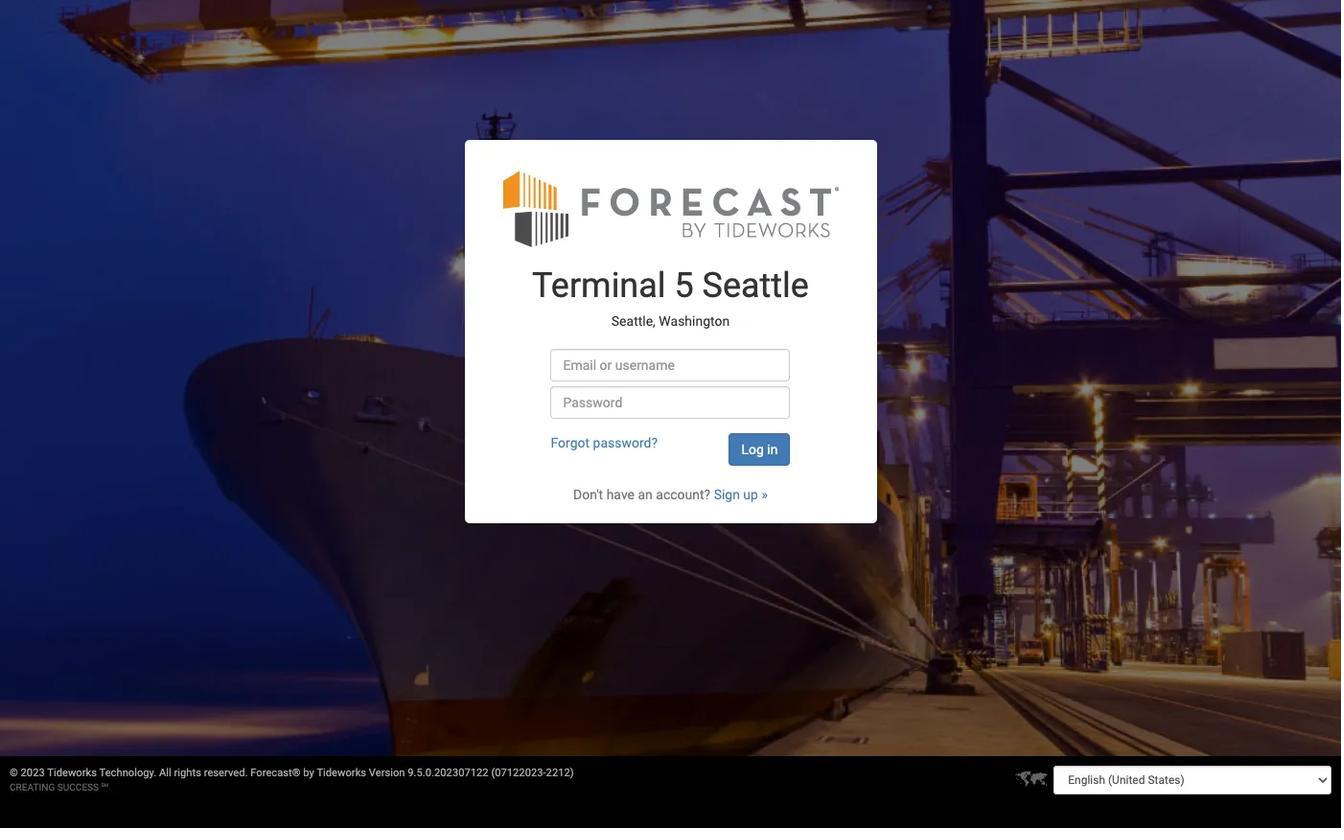 Task type: vqa. For each thing, say whether or not it's contained in the screenshot.
(07122023-
yes



Task type: describe. For each thing, give the bounding box(es) containing it.
reserved.
[[204, 767, 248, 779]]

1 tideworks from the left
[[47, 767, 97, 779]]

Password password field
[[551, 386, 790, 419]]

(07122023-
[[491, 767, 546, 779]]

forgot password? link
[[551, 435, 658, 450]]

2212)
[[546, 767, 574, 779]]

creating
[[10, 782, 55, 793]]

up
[[743, 487, 758, 502]]

rights
[[174, 767, 201, 779]]

forgot password? log in
[[551, 435, 778, 457]]

© 2023 tideworks technology. all rights reserved. forecast® by tideworks version 9.5.0.202307122 (07122023-2212) creating success ℠
[[10, 767, 574, 793]]

all
[[159, 767, 171, 779]]

version
[[369, 767, 405, 779]]

sign
[[714, 487, 740, 502]]

terminal
[[532, 265, 666, 305]]

©
[[10, 767, 18, 779]]

by
[[303, 767, 314, 779]]

log in button
[[729, 433, 790, 465]]

an
[[638, 487, 653, 502]]

forecast® by tideworks image
[[503, 168, 838, 248]]

account?
[[656, 487, 710, 502]]

℠
[[101, 782, 108, 793]]

password?
[[593, 435, 658, 450]]

forgot
[[551, 435, 590, 450]]

success
[[57, 782, 99, 793]]



Task type: locate. For each thing, give the bounding box(es) containing it.
log
[[741, 442, 764, 457]]

1 horizontal spatial tideworks
[[317, 767, 366, 779]]

5
[[674, 265, 694, 305]]

in
[[767, 442, 778, 457]]

washington
[[659, 314, 730, 329]]

seattle,
[[611, 314, 656, 329]]

2 tideworks from the left
[[317, 767, 366, 779]]

Email or username text field
[[551, 349, 790, 381]]

don't have an account? sign up »
[[573, 487, 768, 502]]

»
[[762, 487, 768, 502]]

0 horizontal spatial tideworks
[[47, 767, 97, 779]]

2023
[[21, 767, 45, 779]]

seattle
[[702, 265, 809, 305]]

tideworks up success
[[47, 767, 97, 779]]

tideworks
[[47, 767, 97, 779], [317, 767, 366, 779]]

terminal 5 seattle seattle, washington
[[532, 265, 809, 329]]

tideworks right by
[[317, 767, 366, 779]]

technology.
[[99, 767, 157, 779]]

9.5.0.202307122
[[408, 767, 489, 779]]

have
[[606, 487, 635, 502]]

forecast®
[[250, 767, 301, 779]]

sign up » link
[[714, 487, 768, 502]]

don't
[[573, 487, 603, 502]]



